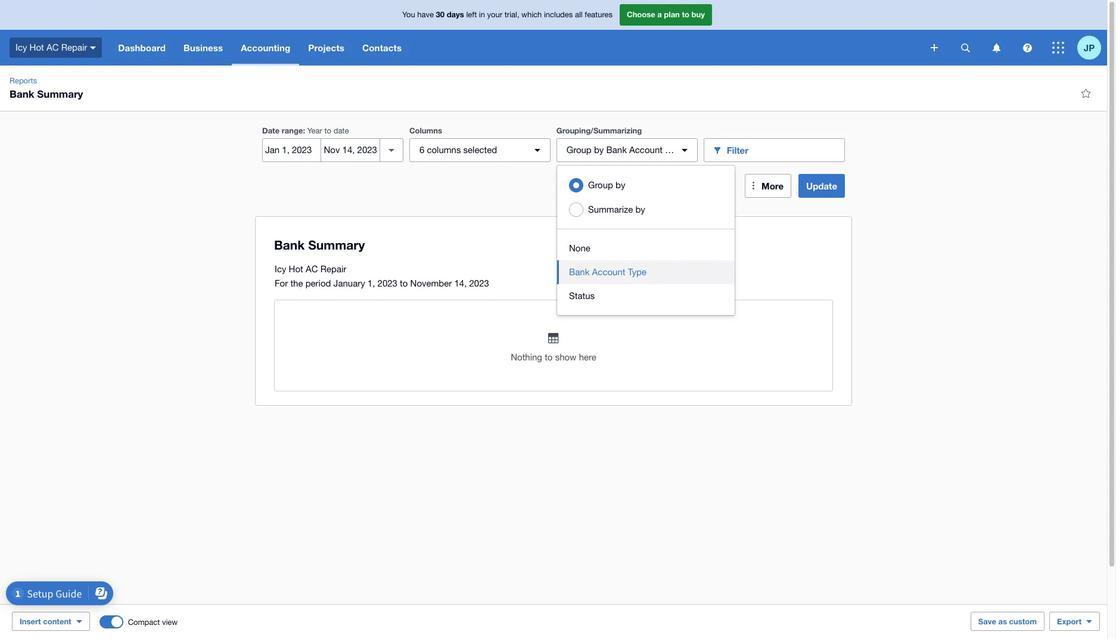 Task type: vqa. For each thing, say whether or not it's contained in the screenshot.
custom
yes



Task type: locate. For each thing, give the bounding box(es) containing it.
1 horizontal spatial svg image
[[1052, 42, 1064, 54]]

1,
[[368, 278, 375, 288]]

trial,
[[505, 10, 519, 19]]

0 horizontal spatial 2023
[[378, 278, 397, 288]]

0 vertical spatial group
[[567, 145, 592, 155]]

1 2023 from the left
[[378, 278, 397, 288]]

columns
[[409, 126, 442, 135]]

range
[[282, 126, 303, 135]]

choose
[[627, 10, 655, 19]]

Select start date field
[[263, 139, 321, 161]]

account up 'status'
[[592, 267, 625, 277]]

0 vertical spatial type
[[665, 145, 684, 155]]

group inside popup button
[[567, 145, 592, 155]]

1 horizontal spatial 2023
[[469, 278, 489, 288]]

icy for icy hot ac repair
[[15, 42, 27, 52]]

contacts
[[362, 42, 402, 53]]

accounting button
[[232, 30, 299, 66]]

1 horizontal spatial account
[[629, 145, 663, 155]]

summary
[[37, 88, 83, 100]]

navigation containing dashboard
[[109, 30, 922, 66]]

dashboard
[[118, 42, 166, 53]]

bank down grouping/summarizing
[[606, 145, 627, 155]]

ac inside icy hot ac repair for the period january 1, 2023 to november 14, 2023
[[306, 264, 318, 274]]

repair
[[61, 42, 87, 52], [320, 264, 346, 274]]

type inside group by bank account type popup button
[[665, 145, 684, 155]]

Report title field
[[271, 232, 828, 259]]

1 horizontal spatial repair
[[320, 264, 346, 274]]

group up summarize
[[588, 180, 613, 190]]

ac inside popup button
[[46, 42, 59, 52]]

group down grouping/summarizing
[[567, 145, 592, 155]]

repair inside popup button
[[61, 42, 87, 52]]

1 horizontal spatial by
[[616, 180, 625, 190]]

icy up reports at the left of page
[[15, 42, 27, 52]]

0 vertical spatial hot
[[30, 42, 44, 52]]

group by bank account type button
[[556, 138, 698, 162]]

for
[[275, 278, 288, 288]]

selected
[[463, 145, 497, 155]]

banner
[[0, 0, 1107, 66]]

icy hot ac repair for the period january 1, 2023 to november 14, 2023
[[275, 264, 489, 288]]

0 horizontal spatial repair
[[61, 42, 87, 52]]

you have 30 days left in your trial, which includes all features
[[402, 10, 613, 19]]

:
[[303, 126, 305, 135]]

type down none button
[[628, 267, 647, 277]]

date range : year to date
[[262, 126, 349, 135]]

1 horizontal spatial hot
[[289, 264, 303, 274]]

reports
[[10, 76, 37, 85]]

january
[[333, 278, 365, 288]]

ac
[[46, 42, 59, 52], [306, 264, 318, 274]]

30
[[436, 10, 445, 19]]

icy hot ac repair
[[15, 42, 87, 52]]

1 horizontal spatial type
[[665, 145, 684, 155]]

2 vertical spatial bank
[[569, 267, 590, 277]]

2023 right '14,'
[[469, 278, 489, 288]]

to left november
[[400, 278, 408, 288]]

hot up the
[[289, 264, 303, 274]]

2023
[[378, 278, 397, 288], [469, 278, 489, 288]]

2 horizontal spatial by
[[635, 204, 645, 215]]

account
[[629, 145, 663, 155], [592, 267, 625, 277]]

summarize by button
[[557, 197, 735, 222]]

0 horizontal spatial hot
[[30, 42, 44, 52]]

by inside summarize by button
[[635, 204, 645, 215]]

ac up "period"
[[306, 264, 318, 274]]

6
[[419, 145, 424, 155]]

hot
[[30, 42, 44, 52], [289, 264, 303, 274]]

more
[[762, 181, 784, 191]]

icy
[[15, 42, 27, 52], [275, 264, 286, 274]]

save as custom button
[[971, 612, 1045, 631]]

0 vertical spatial icy
[[15, 42, 27, 52]]

group by
[[588, 180, 625, 190]]

compact
[[128, 618, 160, 627]]

group
[[567, 145, 592, 155], [588, 180, 613, 190]]

bank down reports link
[[10, 88, 34, 100]]

repair up summary
[[61, 42, 87, 52]]

1 vertical spatial group
[[588, 180, 613, 190]]

repair up "period"
[[320, 264, 346, 274]]

group containing group by
[[557, 166, 735, 315]]

columns
[[427, 145, 461, 155]]

bank down none on the right top of page
[[569, 267, 590, 277]]

0 horizontal spatial icy
[[15, 42, 27, 52]]

a
[[657, 10, 662, 19]]

none button
[[557, 237, 735, 260]]

navigation inside banner
[[109, 30, 922, 66]]

1 vertical spatial account
[[592, 267, 625, 277]]

compact view
[[128, 618, 178, 627]]

0 horizontal spatial account
[[592, 267, 625, 277]]

navigation
[[109, 30, 922, 66]]

hot inside icy hot ac repair for the period january 1, 2023 to november 14, 2023
[[289, 264, 303, 274]]

1 vertical spatial ac
[[306, 264, 318, 274]]

1 vertical spatial repair
[[320, 264, 346, 274]]

none
[[569, 243, 590, 253]]

by
[[594, 145, 604, 155], [616, 180, 625, 190], [635, 204, 645, 215]]

projects button
[[299, 30, 353, 66]]

1 vertical spatial bank
[[606, 145, 627, 155]]

by inside group by bank account type popup button
[[594, 145, 604, 155]]

1 vertical spatial by
[[616, 180, 625, 190]]

group by button
[[557, 173, 735, 197]]

1 horizontal spatial bank
[[569, 267, 590, 277]]

2 horizontal spatial bank
[[606, 145, 627, 155]]

group for group by
[[588, 180, 613, 190]]

hot for icy hot ac repair
[[30, 42, 44, 52]]

1 vertical spatial icy
[[275, 264, 286, 274]]

group
[[557, 166, 735, 315]]

repair inside icy hot ac repair for the period january 1, 2023 to november 14, 2023
[[320, 264, 346, 274]]

more button
[[745, 174, 791, 198]]

2023 right 1,
[[378, 278, 397, 288]]

hot inside "icy hot ac repair" popup button
[[30, 42, 44, 52]]

1 vertical spatial type
[[628, 267, 647, 277]]

icy up "for"
[[275, 264, 286, 274]]

ac up reports bank summary
[[46, 42, 59, 52]]

repair for icy hot ac repair for the period january 1, 2023 to november 14, 2023
[[320, 264, 346, 274]]

0 vertical spatial ac
[[46, 42, 59, 52]]

0 vertical spatial repair
[[61, 42, 87, 52]]

svg image inside "icy hot ac repair" popup button
[[90, 46, 96, 49]]

insert
[[20, 617, 41, 626]]

reports link
[[5, 75, 42, 87]]

year
[[307, 126, 322, 135]]

accounting
[[241, 42, 290, 53]]

0 vertical spatial by
[[594, 145, 604, 155]]

business button
[[175, 30, 232, 66]]

to right year
[[324, 126, 331, 135]]

summarize
[[588, 204, 633, 215]]

jp
[[1084, 42, 1095, 53]]

update
[[806, 181, 837, 191]]

by inside group by button
[[616, 180, 625, 190]]

svg image
[[961, 43, 970, 52], [992, 43, 1000, 52], [931, 44, 938, 51], [90, 46, 96, 49]]

list box containing group by
[[557, 166, 735, 315]]

icy inside popup button
[[15, 42, 27, 52]]

which
[[521, 10, 542, 19]]

date
[[262, 126, 280, 135]]

hot up reports at the left of page
[[30, 42, 44, 52]]

features
[[585, 10, 613, 19]]

0 vertical spatial bank
[[10, 88, 34, 100]]

export button
[[1049, 612, 1100, 631]]

bank
[[10, 88, 34, 100], [606, 145, 627, 155], [569, 267, 590, 277]]

account up group by button
[[629, 145, 663, 155]]

svg image
[[1052, 42, 1064, 54], [1023, 43, 1032, 52]]

type
[[665, 145, 684, 155], [628, 267, 647, 277]]

repair for icy hot ac repair
[[61, 42, 87, 52]]

0 horizontal spatial bank
[[10, 88, 34, 100]]

reports bank summary
[[10, 76, 83, 100]]

0 horizontal spatial ac
[[46, 42, 59, 52]]

list box
[[557, 166, 735, 315]]

0 vertical spatial account
[[629, 145, 663, 155]]

by down grouping/summarizing
[[594, 145, 604, 155]]

group by bank account type
[[567, 145, 684, 155]]

by down group by button
[[635, 204, 645, 215]]

insert content
[[20, 617, 71, 626]]

account inside bank account type button
[[592, 267, 625, 277]]

1 vertical spatial hot
[[289, 264, 303, 274]]

dashboard link
[[109, 30, 175, 66]]

by up "summarize by"
[[616, 180, 625, 190]]

to
[[682, 10, 689, 19], [324, 126, 331, 135], [400, 278, 408, 288], [545, 352, 553, 362]]

bank inside popup button
[[606, 145, 627, 155]]

save
[[978, 617, 996, 626]]

have
[[417, 10, 434, 19]]

1 horizontal spatial ac
[[306, 264, 318, 274]]

jp button
[[1077, 30, 1107, 66]]

0 horizontal spatial by
[[594, 145, 604, 155]]

group inside button
[[588, 180, 613, 190]]

icy inside icy hot ac repair for the period january 1, 2023 to november 14, 2023
[[275, 264, 286, 274]]

type up group by button
[[665, 145, 684, 155]]

nothing
[[511, 352, 542, 362]]

0 horizontal spatial type
[[628, 267, 647, 277]]

to left buy
[[682, 10, 689, 19]]

date
[[334, 126, 349, 135]]

2 vertical spatial by
[[635, 204, 645, 215]]

bank inside reports bank summary
[[10, 88, 34, 100]]

1 horizontal spatial icy
[[275, 264, 286, 274]]



Task type: describe. For each thing, give the bounding box(es) containing it.
as
[[998, 617, 1007, 626]]

icy for icy hot ac repair for the period january 1, 2023 to november 14, 2023
[[275, 264, 286, 274]]

in
[[479, 10, 485, 19]]

status
[[569, 291, 595, 301]]

content
[[43, 617, 71, 626]]

includes
[[544, 10, 573, 19]]

buy
[[692, 10, 705, 19]]

ac for icy hot ac repair
[[46, 42, 59, 52]]

custom
[[1009, 617, 1037, 626]]

your
[[487, 10, 502, 19]]

you
[[402, 10, 415, 19]]

contacts button
[[353, 30, 411, 66]]

here
[[579, 352, 596, 362]]

bank account type
[[569, 267, 647, 277]]

choose a plan to buy
[[627, 10, 705, 19]]

to inside icy hot ac repair for the period january 1, 2023 to november 14, 2023
[[400, 278, 408, 288]]

view
[[162, 618, 178, 627]]

period
[[305, 278, 331, 288]]

6 columns selected
[[419, 145, 497, 155]]

grouping/summarizing
[[556, 126, 642, 135]]

update button
[[799, 174, 845, 198]]

business
[[184, 42, 223, 53]]

status button
[[557, 284, 735, 308]]

export
[[1057, 617, 1082, 626]]

by for group by
[[616, 180, 625, 190]]

filter
[[727, 145, 748, 155]]

banner containing jp
[[0, 0, 1107, 66]]

insert content button
[[12, 612, 90, 631]]

account inside group by bank account type popup button
[[629, 145, 663, 155]]

to inside banner
[[682, 10, 689, 19]]

show
[[555, 352, 577, 362]]

all
[[575, 10, 583, 19]]

left
[[466, 10, 477, 19]]

days
[[447, 10, 464, 19]]

plan
[[664, 10, 680, 19]]

2 2023 from the left
[[469, 278, 489, 288]]

by for group by bank account type
[[594, 145, 604, 155]]

add to favourites image
[[1074, 81, 1098, 105]]

november
[[410, 278, 452, 288]]

nothing to show here
[[511, 352, 596, 362]]

0 horizontal spatial svg image
[[1023, 43, 1032, 52]]

bank inside button
[[569, 267, 590, 277]]

14,
[[454, 278, 467, 288]]

list of convenience dates image
[[380, 138, 403, 162]]

to inside date range : year to date
[[324, 126, 331, 135]]

group for group by bank account type
[[567, 145, 592, 155]]

projects
[[308, 42, 344, 53]]

type inside bank account type button
[[628, 267, 647, 277]]

hot for icy hot ac repair for the period january 1, 2023 to november 14, 2023
[[289, 264, 303, 274]]

to left show
[[545, 352, 553, 362]]

the
[[290, 278, 303, 288]]

Select end date field
[[321, 139, 380, 161]]

summarize by
[[588, 204, 645, 215]]

filter button
[[704, 138, 845, 162]]

icy hot ac repair button
[[0, 30, 109, 66]]

save as custom
[[978, 617, 1037, 626]]

ac for icy hot ac repair for the period january 1, 2023 to november 14, 2023
[[306, 264, 318, 274]]

by for summarize by
[[635, 204, 645, 215]]

bank account type button
[[557, 260, 735, 284]]



